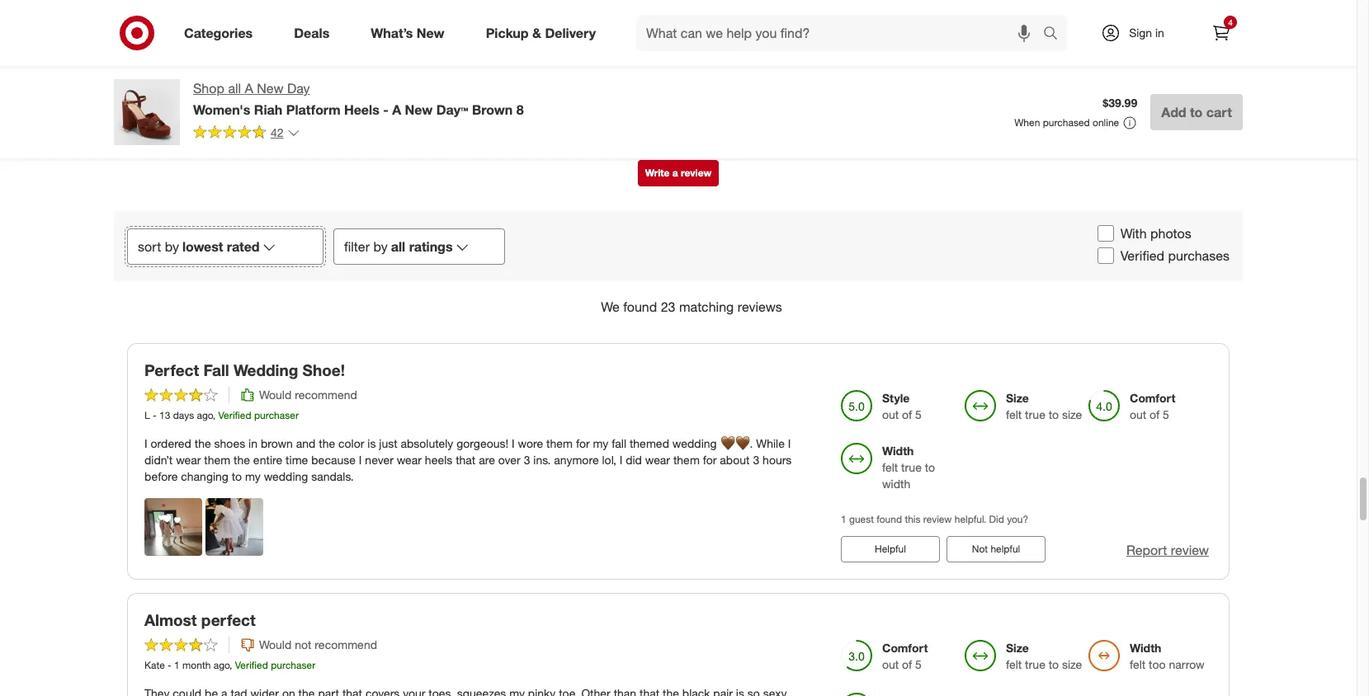 Task type: describe. For each thing, give the bounding box(es) containing it.
what's
[[371, 24, 413, 41]]

about
[[720, 453, 750, 467]]

by for filter by
[[373, 238, 388, 255]]

women's
[[193, 101, 250, 118]]

never
[[365, 453, 394, 467]]

2 vertical spatial new
[[405, 101, 433, 118]]

5 for width
[[915, 658, 922, 672]]

Verified purchases checkbox
[[1097, 248, 1114, 264]]

all inside shop all a new day women's riah platform heels - a new day™ brown 8
[[228, 80, 241, 97]]

i up over
[[512, 437, 515, 451]]

23
[[661, 299, 675, 316]]

to inside add to cart button
[[1190, 104, 1203, 120]]

1 horizontal spatial the
[[234, 453, 250, 467]]

sort
[[138, 238, 161, 255]]

guest review image 4 of 12, zoom in image
[[620, 19, 723, 122]]

entire
[[253, 453, 282, 467]]

heels
[[425, 453, 452, 467]]

1 horizontal spatial wedding
[[672, 437, 717, 451]]

guest review image 1 of 12, zoom in image
[[271, 19, 374, 122]]

, for fall
[[213, 409, 216, 422]]

is
[[367, 437, 376, 451]]

1 horizontal spatial for
[[703, 453, 717, 467]]

2 horizontal spatial them
[[673, 453, 700, 467]]

see more review images button
[[969, 19, 1072, 122]]

0 horizontal spatial wedding
[[264, 470, 308, 484]]

report
[[1126, 542, 1167, 559]]

search button
[[1036, 15, 1075, 54]]

by for sort by
[[165, 238, 179, 255]]

$39.99
[[1103, 96, 1137, 110]]

sign in
[[1129, 26, 1164, 40]]

of for comfort
[[902, 408, 912, 422]]

8
[[516, 101, 524, 118]]

before
[[144, 470, 178, 484]]

report review
[[1126, 542, 1209, 559]]

review right this
[[923, 513, 952, 526]]

shoe!
[[303, 361, 345, 380]]

width for width felt true to width
[[882, 444, 914, 458]]

rated
[[227, 238, 260, 255]]

while
[[756, 437, 785, 451]]

style
[[882, 391, 910, 405]]

purchaser for perfect
[[271, 659, 315, 672]]

1 vertical spatial my
[[245, 470, 261, 484]]

guest review image 2 of 12, zoom in image
[[387, 19, 491, 122]]

that
[[456, 453, 476, 467]]

2 3 from the left
[[753, 453, 759, 467]]

write
[[645, 167, 670, 179]]

out for width felt too narrow
[[882, 658, 899, 672]]

add
[[1161, 104, 1186, 120]]

filter by all ratings
[[344, 238, 453, 255]]

delivery
[[545, 24, 596, 41]]

absolutely
[[401, 437, 453, 451]]

0 vertical spatial found
[[623, 299, 657, 316]]

1 horizontal spatial 1
[[841, 513, 846, 526]]

heels
[[344, 101, 379, 118]]

color
[[338, 437, 364, 451]]

lowest
[[182, 238, 223, 255]]

lol,
[[602, 453, 616, 467]]

i right "lol,"
[[620, 453, 623, 467]]

perfect
[[201, 611, 256, 630]]

verified for perfect fall wedding shoe!
[[218, 409, 251, 422]]

didn't
[[144, 453, 173, 467]]

filter
[[344, 238, 370, 255]]

fall
[[203, 361, 229, 380]]

- for perfect fall wedding shoe!
[[153, 409, 157, 422]]

helpful button
[[841, 537, 940, 563]]

write a review
[[645, 167, 712, 179]]

ago for fall
[[197, 409, 213, 422]]

brown
[[472, 101, 513, 118]]

day™
[[436, 101, 468, 118]]

categories link
[[170, 15, 273, 51]]

2 wear from the left
[[397, 453, 422, 467]]

review right a
[[681, 167, 712, 179]]

hours
[[763, 453, 792, 467]]

what's new link
[[357, 15, 465, 51]]

photos
[[1150, 225, 1191, 242]]

search
[[1036, 26, 1075, 43]]

kate
[[144, 659, 165, 672]]

report review button
[[1126, 541, 1209, 560]]

over
[[498, 453, 521, 467]]

i right while
[[788, 437, 791, 451]]

sign
[[1129, 26, 1152, 40]]

pickup & delivery link
[[472, 15, 617, 51]]

purchaser for fall
[[254, 409, 299, 422]]

sandals.
[[311, 470, 354, 484]]

0 vertical spatial verified
[[1120, 247, 1165, 264]]

did
[[626, 453, 642, 467]]

0 horizontal spatial comfort out of 5
[[882, 641, 928, 672]]

to inside i ordered the shoes in brown and the color is just absolutely gorgeous! i wore them for my fall themed wedding 🤎🤎. while i didn't wear them the entire time because i never wear heels that are over 3 ins. anymore lol, i did wear them for about 3 hours before changing to my wedding sandals.
[[232, 470, 242, 484]]

5 for comfort
[[915, 408, 922, 422]]

1 vertical spatial new
[[257, 80, 284, 97]]

cart
[[1206, 104, 1232, 120]]

ordered
[[151, 437, 191, 451]]

With photos checkbox
[[1097, 225, 1114, 242]]

sort by lowest rated
[[138, 238, 260, 255]]

reviews
[[738, 299, 782, 316]]

pickup & delivery
[[486, 24, 596, 41]]

1 vertical spatial found
[[877, 513, 902, 526]]

size felt true to size for felt too narrow
[[1006, 641, 1082, 672]]

felt inside width felt too narrow
[[1130, 658, 1146, 672]]

1 vertical spatial 1
[[174, 659, 180, 672]]

are
[[479, 453, 495, 467]]

not
[[295, 638, 311, 652]]

l
[[144, 409, 150, 422]]

sign in link
[[1087, 15, 1190, 51]]

perfect
[[144, 361, 199, 380]]

image of women's riah platform heels - a new day™ brown 8 image
[[114, 79, 180, 145]]

fall
[[612, 437, 626, 451]]

verified for almost perfect
[[235, 659, 268, 672]]

not
[[972, 543, 988, 556]]

0 horizontal spatial the
[[195, 437, 211, 451]]

l - 13 days ago , verified purchaser
[[144, 409, 299, 422]]

to inside width felt true to width
[[925, 461, 935, 475]]

3 wear from the left
[[645, 453, 670, 467]]

would not recommend
[[259, 638, 377, 652]]

would recommend
[[259, 388, 357, 402]]

not helpful
[[972, 543, 1020, 556]]

style out of 5
[[882, 391, 922, 422]]

true inside width felt true to width
[[901, 461, 922, 475]]

brown
[[261, 437, 293, 451]]

review inside see more review images
[[984, 71, 1017, 85]]

helpful
[[875, 543, 906, 556]]

1 vertical spatial recommend
[[315, 638, 377, 652]]

i ordered the shoes in brown and the color is just absolutely gorgeous! i wore them for my fall themed wedding 🤎🤎. while i didn't wear them the entire time because i never wear heels that are over 3 ins. anymore lol, i did wear them for about 3 hours before changing to my wedding sandals.
[[144, 437, 792, 484]]

online
[[1093, 116, 1119, 129]]

themed
[[630, 437, 669, 451]]

guest review image 6 of 12, zoom in image
[[853, 19, 956, 122]]

1 guest found this review helpful. did you?
[[841, 513, 1028, 526]]

matching
[[679, 299, 734, 316]]

when purchased online
[[1014, 116, 1119, 129]]



Task type: vqa. For each thing, say whether or not it's contained in the screenshot.
'4+'
no



Task type: locate. For each thing, give the bounding box(es) containing it.
width inside width felt too narrow
[[1130, 641, 1161, 655]]

1 horizontal spatial ago
[[213, 659, 230, 672]]

1 horizontal spatial all
[[391, 238, 405, 255]]

1 vertical spatial all
[[391, 238, 405, 255]]

0 vertical spatial for
[[576, 437, 590, 451]]

size felt true to size for out of 5
[[1006, 391, 1082, 422]]

1 horizontal spatial -
[[168, 659, 171, 672]]

you?
[[1007, 513, 1028, 526]]

width up too
[[1130, 641, 1161, 655]]

would for fall
[[259, 388, 292, 402]]

my down entire
[[245, 470, 261, 484]]

shop all a new day women's riah platform heels - a new day™ brown 8
[[193, 80, 524, 118]]

the up because
[[319, 437, 335, 451]]

2 horizontal spatial -
[[383, 101, 388, 118]]

out
[[882, 408, 899, 422], [1130, 408, 1147, 422], [882, 658, 899, 672]]

1 vertical spatial for
[[703, 453, 717, 467]]

2 by from the left
[[373, 238, 388, 255]]

categories
[[184, 24, 253, 41]]

verified down perfect
[[235, 659, 268, 672]]

them
[[546, 437, 573, 451], [204, 453, 230, 467], [673, 453, 700, 467]]

review
[[984, 71, 1017, 85], [681, 167, 712, 179], [923, 513, 952, 526], [1171, 542, 1209, 559]]

wear down absolutely
[[397, 453, 422, 467]]

&
[[532, 24, 541, 41]]

1 vertical spatial wedding
[[264, 470, 308, 484]]

1 by from the left
[[165, 238, 179, 255]]

see
[[996, 55, 1016, 69]]

we
[[601, 299, 620, 316]]

0 horizontal spatial ,
[[213, 409, 216, 422]]

in inside i ordered the shoes in brown and the color is just absolutely gorgeous! i wore them for my fall themed wedding 🤎🤎. while i didn't wear them the entire time because i never wear heels that are over 3 ins. anymore lol, i did wear them for about 3 hours before changing to my wedding sandals.
[[249, 437, 258, 451]]

the down shoes
[[234, 453, 250, 467]]

purchaser down not
[[271, 659, 315, 672]]

ago right days
[[197, 409, 213, 422]]

verified
[[1120, 247, 1165, 264], [218, 409, 251, 422], [235, 659, 268, 672]]

images
[[1020, 71, 1058, 85]]

guest review image 5 of 12, zoom in image
[[737, 19, 840, 122]]

would down wedding
[[259, 388, 292, 402]]

riah
[[254, 101, 282, 118]]

purchaser
[[254, 409, 299, 422], [271, 659, 315, 672]]

0 vertical spatial a
[[245, 80, 253, 97]]

- right heels
[[383, 101, 388, 118]]

0 vertical spatial -
[[383, 101, 388, 118]]

ago
[[197, 409, 213, 422], [213, 659, 230, 672]]

ago for perfect
[[213, 659, 230, 672]]

more
[[1019, 55, 1046, 69]]

1 left the guest
[[841, 513, 846, 526]]

1 size felt true to size from the top
[[1006, 391, 1082, 422]]

42 link
[[193, 124, 300, 143]]

would left not
[[259, 638, 292, 652]]

guest review image 3 of 12, zoom in image
[[504, 19, 607, 122]]

1 would from the top
[[259, 388, 292, 402]]

felt
[[1006, 408, 1022, 422], [882, 461, 898, 475], [1006, 658, 1022, 672], [1130, 658, 1146, 672]]

1 horizontal spatial by
[[373, 238, 388, 255]]

2 horizontal spatial the
[[319, 437, 335, 451]]

0 horizontal spatial 1
[[174, 659, 180, 672]]

1 3 from the left
[[524, 453, 530, 467]]

wear up changing
[[176, 453, 201, 467]]

3 left the hours
[[753, 453, 759, 467]]

1 wear from the left
[[176, 453, 201, 467]]

my
[[593, 437, 608, 451], [245, 470, 261, 484]]

them left about
[[673, 453, 700, 467]]

wear
[[176, 453, 201, 467], [397, 453, 422, 467], [645, 453, 670, 467]]

42
[[271, 125, 284, 139]]

not helpful button
[[947, 537, 1046, 563]]

them up anymore on the bottom of the page
[[546, 437, 573, 451]]

what's new
[[371, 24, 445, 41]]

0 horizontal spatial for
[[576, 437, 590, 451]]

0 vertical spatial recommend
[[295, 388, 357, 402]]

1 horizontal spatial wear
[[397, 453, 422, 467]]

shoes
[[214, 437, 245, 451]]

1 vertical spatial ,
[[230, 659, 232, 672]]

verified up shoes
[[218, 409, 251, 422]]

pickup
[[486, 24, 529, 41]]

shop
[[193, 80, 224, 97]]

recommend right not
[[315, 638, 377, 652]]

2 horizontal spatial wear
[[645, 453, 670, 467]]

0 vertical spatial purchaser
[[254, 409, 299, 422]]

- for almost perfect
[[168, 659, 171, 672]]

0 horizontal spatial wear
[[176, 453, 201, 467]]

purchaser up the brown
[[254, 409, 299, 422]]

by right filter
[[373, 238, 388, 255]]

- right kate
[[168, 659, 171, 672]]

wedding left 🤎🤎.
[[672, 437, 717, 451]]

0 horizontal spatial 3
[[524, 453, 530, 467]]

0 horizontal spatial a
[[245, 80, 253, 97]]

- inside shop all a new day women's riah platform heels - a new day™ brown 8
[[383, 101, 388, 118]]

1 vertical spatial true
[[901, 461, 922, 475]]

width down style out of 5
[[882, 444, 914, 458]]

1 horizontal spatial in
[[1155, 26, 1164, 40]]

0 horizontal spatial all
[[228, 80, 241, 97]]

comfort out of 5
[[1130, 391, 1176, 422], [882, 641, 928, 672]]

1 left month
[[174, 659, 180, 672]]

guest review image 2 of 2, zoom in image
[[205, 499, 263, 556]]

felt inside width felt true to width
[[882, 461, 898, 475]]

0 vertical spatial ,
[[213, 409, 216, 422]]

ins.
[[533, 453, 551, 467]]

0 vertical spatial would
[[259, 388, 292, 402]]

verified down with at right
[[1120, 247, 1165, 264]]

3
[[524, 453, 530, 467], [753, 453, 759, 467]]

perfect fall wedding shoe!
[[144, 361, 345, 380]]

1 vertical spatial in
[[249, 437, 258, 451]]

all left ratings
[[391, 238, 405, 255]]

0 vertical spatial ago
[[197, 409, 213, 422]]

new up riah
[[257, 80, 284, 97]]

of inside style out of 5
[[902, 408, 912, 422]]

found left this
[[877, 513, 902, 526]]

add to cart
[[1161, 104, 1232, 120]]

1 vertical spatial ago
[[213, 659, 230, 672]]

4
[[1228, 17, 1233, 27]]

0 vertical spatial new
[[417, 24, 445, 41]]

out for comfort out of 5
[[882, 408, 899, 422]]

review right report
[[1171, 542, 1209, 559]]

0 vertical spatial my
[[593, 437, 608, 451]]

1 vertical spatial purchaser
[[271, 659, 315, 672]]

1 horizontal spatial ,
[[230, 659, 232, 672]]

1 vertical spatial size felt true to size
[[1006, 641, 1082, 672]]

recommend down shoe!
[[295, 388, 357, 402]]

and
[[296, 437, 316, 451]]

0 horizontal spatial by
[[165, 238, 179, 255]]

width up this
[[882, 477, 910, 491]]

when
[[1014, 116, 1040, 129]]

0 vertical spatial comfort out of 5
[[1130, 391, 1176, 422]]

see more review images
[[984, 55, 1058, 85]]

1 vertical spatial a
[[392, 101, 401, 118]]

0 vertical spatial wedding
[[672, 437, 717, 451]]

1 vertical spatial -
[[153, 409, 157, 422]]

1 vertical spatial comfort out of 5
[[882, 641, 928, 672]]

What can we help you find? suggestions appear below search field
[[636, 15, 1047, 51]]

we found 23 matching reviews
[[601, 299, 782, 316]]

wore
[[518, 437, 543, 451]]

because
[[311, 453, 356, 467]]

0 horizontal spatial ago
[[197, 409, 213, 422]]

1 vertical spatial comfort
[[882, 641, 928, 655]]

a up women's
[[245, 80, 253, 97]]

0 vertical spatial in
[[1155, 26, 1164, 40]]

gorgeous!
[[457, 437, 509, 451]]

wedding
[[672, 437, 717, 451], [264, 470, 308, 484]]

comfort
[[1130, 391, 1176, 405], [882, 641, 928, 655]]

2 would from the top
[[259, 638, 292, 652]]

0 vertical spatial comfort
[[1130, 391, 1176, 405]]

width felt too narrow
[[1130, 641, 1205, 672]]

of
[[902, 408, 912, 422], [1150, 408, 1160, 422], [902, 658, 912, 672]]

5 inside style out of 5
[[915, 408, 922, 422]]

4 link
[[1203, 15, 1240, 51]]

in right sign
[[1155, 26, 1164, 40]]

, right days
[[213, 409, 216, 422]]

2 vertical spatial -
[[168, 659, 171, 672]]

by right 'sort'
[[165, 238, 179, 255]]

2 vertical spatial verified
[[235, 659, 268, 672]]

for up anymore on the bottom of the page
[[576, 437, 590, 451]]

1 vertical spatial verified
[[218, 409, 251, 422]]

wedding
[[234, 361, 298, 380]]

1 horizontal spatial comfort
[[1130, 391, 1176, 405]]

0 vertical spatial width
[[882, 444, 914, 458]]

3 left ins.
[[524, 453, 530, 467]]

i down color
[[359, 453, 362, 467]]

-
[[383, 101, 388, 118], [153, 409, 157, 422], [168, 659, 171, 672]]

time
[[286, 453, 308, 467]]

true for comfort out of 5
[[1025, 658, 1046, 672]]

ratings
[[409, 238, 453, 255]]

0 vertical spatial size felt true to size
[[1006, 391, 1082, 422]]

almost perfect
[[144, 611, 256, 630]]

would for perfect
[[259, 638, 292, 652]]

all up women's
[[228, 80, 241, 97]]

the left shoes
[[195, 437, 211, 451]]

my left fall
[[593, 437, 608, 451]]

0 horizontal spatial comfort
[[882, 641, 928, 655]]

in up entire
[[249, 437, 258, 451]]

true for style out of 5
[[1025, 408, 1046, 422]]

narrow
[[1169, 658, 1205, 672]]

changing
[[181, 470, 229, 484]]

1 horizontal spatial them
[[546, 437, 573, 451]]

0 horizontal spatial my
[[245, 470, 261, 484]]

new right 'what's' at the top left of the page
[[417, 24, 445, 41]]

0 horizontal spatial found
[[623, 299, 657, 316]]

width for width felt too narrow
[[1130, 641, 1161, 655]]

platform
[[286, 101, 340, 118]]

1 vertical spatial width
[[882, 477, 910, 491]]

wedding down time
[[264, 470, 308, 484]]

i up didn't
[[144, 437, 147, 451]]

a
[[245, 80, 253, 97], [392, 101, 401, 118]]

1 horizontal spatial 3
[[753, 453, 759, 467]]

0 vertical spatial true
[[1025, 408, 1046, 422]]

ago right month
[[213, 659, 230, 672]]

i
[[144, 437, 147, 451], [512, 437, 515, 451], [788, 437, 791, 451], [359, 453, 362, 467], [620, 453, 623, 467]]

guest review image 1 of 2, zoom in image
[[144, 499, 202, 556]]

almost
[[144, 611, 197, 630]]

1 horizontal spatial my
[[593, 437, 608, 451]]

size
[[1006, 391, 1029, 405], [1062, 408, 1082, 422], [1006, 641, 1029, 655], [1062, 658, 1082, 672]]

new inside what's new link
[[417, 24, 445, 41]]

2 vertical spatial true
[[1025, 658, 1046, 672]]

add to cart button
[[1151, 94, 1243, 130]]

deals
[[294, 24, 329, 41]]

, for perfect
[[230, 659, 232, 672]]

0 horizontal spatial them
[[204, 453, 230, 467]]

day
[[287, 80, 310, 97]]

did
[[989, 513, 1004, 526]]

true
[[1025, 408, 1046, 422], [901, 461, 922, 475], [1025, 658, 1046, 672]]

found left 23
[[623, 299, 657, 316]]

for left about
[[703, 453, 717, 467]]

0 horizontal spatial in
[[249, 437, 258, 451]]

1 horizontal spatial comfort out of 5
[[1130, 391, 1176, 422]]

new
[[417, 24, 445, 41], [257, 80, 284, 97], [405, 101, 433, 118]]

1 vertical spatial would
[[259, 638, 292, 652]]

1 horizontal spatial a
[[392, 101, 401, 118]]

0 vertical spatial all
[[228, 80, 241, 97]]

kate - 1 month ago , verified purchaser
[[144, 659, 315, 672]]

5
[[915, 408, 922, 422], [1163, 408, 1169, 422], [915, 658, 922, 672]]

write a review button
[[638, 160, 719, 186]]

2 vertical spatial width
[[1130, 641, 1161, 655]]

a right heels
[[392, 101, 401, 118]]

- right 'l'
[[153, 409, 157, 422]]

new left day™
[[405, 101, 433, 118]]

out inside style out of 5
[[882, 408, 899, 422]]

1 horizontal spatial found
[[877, 513, 902, 526]]

review down 'see'
[[984, 71, 1017, 85]]

, right month
[[230, 659, 232, 672]]

of for width
[[902, 658, 912, 672]]

wear down themed
[[645, 453, 670, 467]]

2 size felt true to size from the top
[[1006, 641, 1082, 672]]

0 horizontal spatial -
[[153, 409, 157, 422]]

them up changing
[[204, 453, 230, 467]]

purchased
[[1043, 116, 1090, 129]]

0 vertical spatial 1
[[841, 513, 846, 526]]



